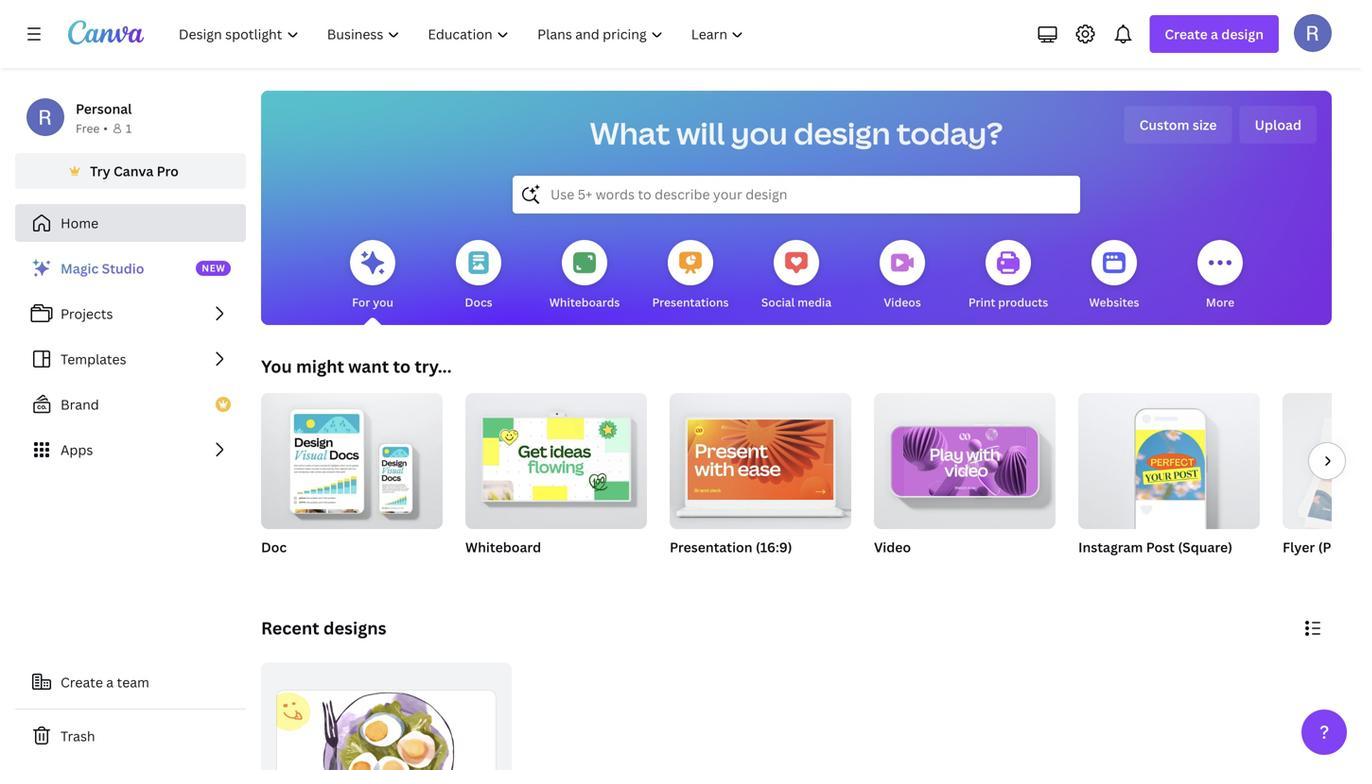 Task type: vqa. For each thing, say whether or not it's contained in the screenshot.
Elements
no



Task type: describe. For each thing, give the bounding box(es) containing it.
free
[[76, 121, 100, 136]]

presentation (16:9)
[[670, 539, 792, 557]]

recent
[[261, 617, 319, 640]]

designs
[[323, 617, 387, 640]]

doc group
[[261, 386, 443, 581]]

size
[[1193, 116, 1217, 134]]

more
[[1206, 295, 1235, 310]]

pro
[[157, 162, 179, 180]]

docs
[[465, 295, 493, 310]]

design inside dropdown button
[[1222, 25, 1264, 43]]

print products
[[969, 295, 1048, 310]]

try
[[90, 162, 110, 180]]

list containing magic studio
[[15, 250, 246, 469]]

presentation (16:9) group
[[670, 386, 851, 581]]

ruby anderson image
[[1294, 14, 1332, 52]]

canva
[[113, 162, 153, 180]]

group for instagram post (square)
[[1078, 386, 1260, 530]]

presentation
[[670, 539, 753, 557]]

websites
[[1089, 295, 1139, 310]]

will
[[676, 113, 725, 154]]

products
[[998, 295, 1048, 310]]

0 vertical spatial you
[[731, 113, 788, 154]]

top level navigation element
[[166, 15, 760, 53]]

custom
[[1140, 116, 1190, 134]]

custom size button
[[1124, 106, 1232, 144]]

create for create a design
[[1165, 25, 1208, 43]]

what
[[590, 113, 670, 154]]

projects
[[61, 305, 113, 323]]

upload
[[1255, 116, 1302, 134]]

group for video
[[874, 386, 1056, 530]]

apps
[[61, 441, 93, 459]]

try canva pro
[[90, 162, 179, 180]]

might
[[296, 355, 344, 378]]

create a team button
[[15, 664, 246, 702]]

instagram post (square)
[[1078, 539, 1233, 557]]

create for create a team
[[61, 674, 103, 692]]

videos
[[884, 295, 921, 310]]

what will you design today?
[[590, 113, 1003, 154]]

flyer
[[1283, 539, 1315, 557]]

group for doc
[[261, 386, 443, 530]]

to
[[393, 355, 411, 378]]

(16:9)
[[756, 539, 792, 557]]

trash
[[61, 728, 95, 746]]

whiteboards button
[[549, 227, 620, 325]]

instagram
[[1078, 539, 1143, 557]]

create a design
[[1165, 25, 1264, 43]]

recent designs
[[261, 617, 387, 640]]

templates link
[[15, 341, 246, 378]]

brand link
[[15, 386, 246, 424]]

a for design
[[1211, 25, 1218, 43]]

video
[[874, 539, 911, 557]]

presentations button
[[652, 227, 729, 325]]

1
[[126, 121, 132, 136]]

for you
[[352, 295, 393, 310]]



Task type: locate. For each thing, give the bounding box(es) containing it.
post
[[1146, 539, 1175, 557]]

want
[[348, 355, 389, 378]]

print
[[969, 295, 996, 310]]

try canva pro button
[[15, 153, 246, 189]]

1 horizontal spatial design
[[1222, 25, 1264, 43]]

a up "size" on the right of the page
[[1211, 25, 1218, 43]]

a inside button
[[106, 674, 114, 692]]

team
[[117, 674, 149, 692]]

media
[[798, 295, 832, 310]]

flyer (portra
[[1283, 539, 1362, 557]]

1 vertical spatial design
[[794, 113, 891, 154]]

for
[[352, 295, 370, 310]]

1 vertical spatial create
[[61, 674, 103, 692]]

1 horizontal spatial create
[[1165, 25, 1208, 43]]

personal
[[76, 100, 132, 118]]

0 horizontal spatial create
[[61, 674, 103, 692]]

Search search field
[[551, 177, 1042, 213]]

design left ruby anderson image
[[1222, 25, 1264, 43]]

social media
[[761, 295, 832, 310]]

templates
[[61, 350, 126, 368]]

whiteboards
[[549, 295, 620, 310]]

(portra
[[1318, 539, 1362, 557]]

a left team
[[106, 674, 114, 692]]

None search field
[[513, 176, 1080, 214]]

upload button
[[1240, 106, 1317, 144]]

flyer (portrait 8.5 × 11 in) group
[[1283, 394, 1362, 581]]

list
[[15, 250, 246, 469]]

instagram post (square) group
[[1078, 386, 1260, 581]]

you right will
[[731, 113, 788, 154]]

brand
[[61, 396, 99, 414]]

create inside dropdown button
[[1165, 25, 1208, 43]]

you
[[731, 113, 788, 154], [373, 295, 393, 310]]

whiteboard
[[465, 539, 541, 557]]

group for flyer (portra
[[1283, 394, 1362, 530]]

try...
[[415, 355, 452, 378]]

create a design button
[[1150, 15, 1279, 53]]

create a team
[[61, 674, 149, 692]]

create left team
[[61, 674, 103, 692]]

group for whiteboard
[[465, 386, 647, 530]]

presentations
[[652, 295, 729, 310]]

apps link
[[15, 431, 246, 469]]

0 vertical spatial create
[[1165, 25, 1208, 43]]

a
[[1211, 25, 1218, 43], [106, 674, 114, 692]]

projects link
[[15, 295, 246, 333]]

studio
[[102, 260, 144, 278]]

(square)
[[1178, 539, 1233, 557]]

•
[[103, 121, 108, 136]]

you
[[261, 355, 292, 378]]

docs button
[[456, 227, 501, 325]]

trash link
[[15, 718, 246, 756]]

doc
[[261, 539, 287, 557]]

0 horizontal spatial you
[[373, 295, 393, 310]]

today?
[[897, 113, 1003, 154]]

magic
[[61, 260, 99, 278]]

video group
[[874, 386, 1056, 581]]

home link
[[15, 204, 246, 242]]

1 horizontal spatial you
[[731, 113, 788, 154]]

group for presentation (16:9)
[[670, 386, 851, 530]]

whiteboard group
[[465, 386, 647, 581]]

you inside button
[[373, 295, 393, 310]]

print products button
[[969, 227, 1048, 325]]

you right the for
[[373, 295, 393, 310]]

free •
[[76, 121, 108, 136]]

a inside dropdown button
[[1211, 25, 1218, 43]]

group
[[261, 386, 443, 530], [465, 386, 647, 530], [670, 386, 851, 530], [874, 386, 1056, 530], [1078, 386, 1260, 530], [1283, 394, 1362, 530]]

social
[[761, 295, 795, 310]]

videos button
[[880, 227, 925, 325]]

new
[[202, 262, 225, 275]]

0 horizontal spatial a
[[106, 674, 114, 692]]

home
[[61, 214, 98, 232]]

more button
[[1198, 227, 1243, 325]]

1 vertical spatial a
[[106, 674, 114, 692]]

create
[[1165, 25, 1208, 43], [61, 674, 103, 692]]

1 vertical spatial you
[[373, 295, 393, 310]]

magic studio
[[61, 260, 144, 278]]

custom size
[[1140, 116, 1217, 134]]

design
[[1222, 25, 1264, 43], [794, 113, 891, 154]]

social media button
[[761, 227, 832, 325]]

websites button
[[1089, 227, 1139, 325]]

a for team
[[106, 674, 114, 692]]

design up search 'search field'
[[794, 113, 891, 154]]

create up custom size dropdown button
[[1165, 25, 1208, 43]]

you might want to try...
[[261, 355, 452, 378]]

0 vertical spatial design
[[1222, 25, 1264, 43]]

0 vertical spatial a
[[1211, 25, 1218, 43]]

for you button
[[350, 227, 395, 325]]

1 horizontal spatial a
[[1211, 25, 1218, 43]]

0 horizontal spatial design
[[794, 113, 891, 154]]

create inside button
[[61, 674, 103, 692]]



